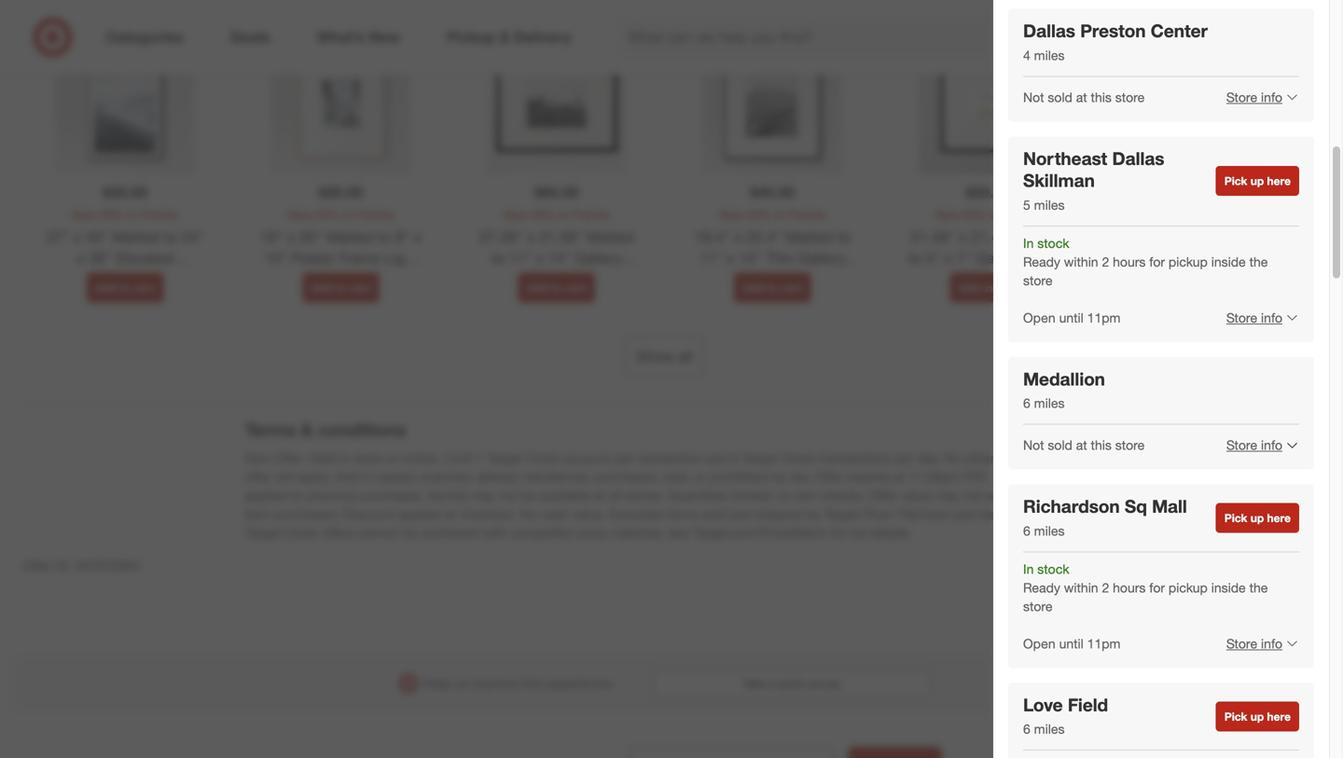 Task type: describe. For each thing, give the bounding box(es) containing it.
store for 3rd store info dropdown button from the bottom
[[1227, 310, 1258, 326]]

help
[[424, 676, 451, 692]]

show all link
[[625, 336, 705, 378]]

4 store info button from the top
[[1215, 624, 1300, 665]]

with
[[483, 525, 507, 541]]

in for richardson sq mall
[[1024, 561, 1034, 578]]

6 inside richardson sq mall 6 miles
[[1024, 523, 1031, 539]]

24" inside 27" x 40" matted to 24" x 36" link
[[1186, 284, 1209, 302]]

0 horizontal spatial and
[[706, 450, 728, 466]]

dec
[[1239, 410, 1259, 424]]

pick up here button for northeast dallas skillman
[[1217, 166, 1300, 196]]

0 horizontal spatial applied
[[245, 487, 288, 504]]

2 may from the left
[[936, 487, 961, 504]]

save for $50.00
[[935, 208, 960, 222]]

matted inside $40.00 save 30% on frames 19.4" x 22.4" matted to 11" x 14" thin gallery oversized image frame black - project 62™
[[786, 228, 833, 246]]

store info for 1st store info dropdown button from the bottom
[[1227, 636, 1283, 652]]

richardson
[[1024, 496, 1120, 518]]

1
[[476, 450, 483, 466]]

offer
[[245, 469, 271, 485]]

frame inside the 22" x 28" matted to 18" x 24" wedge poster frame natural - threshold™
[[1153, 271, 1195, 289]]

14"
[[739, 249, 762, 268]]

add to cart button for oversized
[[734, 273, 811, 303]]

62™
[[812, 292, 837, 310]]

1 per from the left
[[615, 450, 634, 466]]

the inside ready within 2 hours for pickup inside the store only 8 left
[[1268, 482, 1289, 500]]

medallion
[[1024, 369, 1106, 390]]

on for $35.00
[[126, 208, 138, 222]]

- inside elevated aluminum poster frame black - threshold™ threshold
[[1316, 94, 1322, 112]]

on for $20.00
[[342, 208, 354, 222]]

field
[[1068, 695, 1109, 716]]

survey
[[808, 677, 841, 691]]

11"
[[700, 249, 723, 268]]

price
[[578, 525, 607, 541]]

0 vertical spatial no
[[944, 450, 961, 466]]

0 vertical spatial all
[[678, 348, 693, 366]]

dallas inside choose options dialog
[[1129, 453, 1173, 471]]

pickup for richardson sq mall
[[1169, 580, 1208, 596]]

to inside $40.00 save 30% on frames 19.4" x 22.4" matted to 11" x 14" thin gallery oversized image frame black - project 62™
[[838, 228, 851, 246]]

dallas inside northeast dallas skillman 5 miles
[[1113, 148, 1165, 169]]

purchased,
[[595, 469, 660, 485]]

hours inside pickup ready within 2 hours
[[1021, 410, 1049, 424]]

info for 3rd store info dropdown button from the top
[[1262, 437, 1283, 454]]

$40.00
[[751, 183, 795, 201]]

pick for northeast dallas skillman
[[1225, 174, 1248, 188]]

2 store info button from the top
[[1215, 298, 1300, 339]]

save for $60.00
[[504, 208, 528, 222]]

open for northeast dallas skillman
[[1024, 310, 1056, 326]]

$50.00 save 30% on frames
[[935, 183, 1042, 222]]

1 not from the left
[[499, 487, 518, 504]]

love
[[1024, 695, 1063, 716]]

north
[[1084, 453, 1124, 471]]

sold for preston
[[1048, 89, 1073, 105]]

thin
[[766, 249, 795, 268]]

sq
[[1125, 496, 1148, 518]]

30% for $35.00
[[100, 208, 123, 222]]

preston
[[1081, 20, 1146, 42]]

5 add to cart button from the left
[[950, 273, 1027, 303]]

5pm
[[1130, 410, 1153, 424]]

at inside choose options dialog
[[1066, 453, 1080, 471]]

threshold™ inside elevated aluminum poster frame black - threshold™ threshold
[[1173, 113, 1253, 131]]

this for medallion
[[1091, 437, 1112, 454]]

2 horizontal spatial be
[[1040, 469, 1055, 485]]

miles for dallas preston center
[[1035, 47, 1065, 63]]

1 vertical spatial by
[[773, 469, 787, 485]]

altered,
[[477, 469, 521, 485]]

info for 1st store info dropdown button from the bottom
[[1262, 636, 1283, 652]]

11pm for skillman
[[1088, 310, 1121, 326]]

27" x 40" matted to 24" x 36" link
[[1033, 272, 1261, 313]]

5 add from the left
[[959, 281, 980, 295]]

frame inside '$20.00 save 30% on frames 16" x 20" matted to 8" x 10" poster frame light wood - threshold™'
[[339, 249, 381, 268]]

checks.
[[821, 487, 866, 504]]

elevated inside elevated aluminum poster frame black - threshold™ threshold
[[1173, 76, 1234, 94]]

$40.00 save 30% on frames 19.4" x 22.4" matted to 11" x 14" thin gallery oversized image frame black - project 62™
[[694, 183, 852, 310]]

on for $60.00
[[558, 208, 570, 222]]

$35.00 for $35.00 save 30% on frames 27" x 40" matted to 24" x 36" elevated aluminum poster frame black - threshold™
[[103, 183, 148, 201]]

miles inside the love field 6 miles
[[1035, 722, 1065, 738]]

for inside terms & conditions item offer. valid in store or online. limit 1 target circle account per transaction and 6 target circle transactions per day. no other same item offer will apply. void if copied, scanned, altered, transferred, purchased, sold, or prohibited by law. offer expires at 11:59pm pst. cannot be applied to previous purchases. item(s) may not be available at all stores. quantities limited; no rain checks. offer value may not exceed value of item purchased. discount applied at checkout. no cash value. excludes items sold and shipped by target plus™ partners and clearance items. target circle offers cannot be combined with competitor price matches; see target.com/pricematch for full details.
[[831, 525, 847, 541]]

store for 1st store info dropdown button from the bottom
[[1227, 636, 1258, 652]]

search
[[1069, 30, 1114, 48]]

up inside choose options dialog
[[1044, 453, 1062, 471]]

2 horizontal spatial and
[[953, 506, 975, 522]]

void
[[335, 469, 360, 485]]

2 inside ready within 2 hours for pickup inside the store only 8 left
[[1099, 482, 1107, 500]]

40" inside the $35.00 save 30% on frames 27" x 40" matted to 24" x 36" elevated aluminum poster frame black - threshold™
[[85, 228, 108, 246]]

as soon as 5pm today
[[1130, 394, 1186, 424]]

0 vertical spatial offer
[[816, 469, 845, 485]]

exceed
[[987, 487, 1030, 504]]

aluminum inside elevated aluminum poster frame black - threshold™ threshold
[[1238, 76, 1309, 94]]

2 vertical spatial be
[[402, 525, 417, 541]]

3 cart from the left
[[565, 281, 587, 295]]

$60.00 save 30% on frames
[[504, 183, 610, 222]]

2 vertical spatial this
[[522, 676, 543, 692]]

add to cart for oversized
[[743, 281, 803, 295]]

wedge
[[1177, 249, 1224, 268]]

northeast
[[1024, 148, 1108, 169]]

store inside terms & conditions item offer. valid in store or online. limit 1 target circle account per transaction and 6 target circle transactions per day. no other same item offer will apply. void if copied, scanned, altered, transferred, purchased, sold, or prohibited by law. offer expires at 11:59pm pst. cannot be applied to previous purchases. item(s) may not be available at all stores. quantities limited; no rain checks. offer value may not exceed value of item purchased. discount applied at checkout. no cash value. excludes items sold and shipped by target plus™ partners and clearance items. target circle offers cannot be combined with competitor price matches; see target.com/pricematch for full details.
[[354, 450, 384, 466]]

27" inside the $35.00 save 30% on frames 27" x 40" matted to 24" x 36" elevated aluminum poster frame black - threshold™
[[46, 228, 69, 246]]

item(s)
[[428, 487, 467, 504]]

search button
[[1069, 17, 1114, 62]]

frames for $60.00
[[573, 208, 610, 222]]

not for dallas
[[1024, 89, 1045, 105]]

light
[[385, 249, 418, 268]]

save for $20.00
[[288, 208, 312, 222]]

3 add to cart button from the left
[[519, 273, 595, 303]]

check
[[1185, 455, 1222, 471]]

2 per from the left
[[895, 450, 914, 466]]

pickup inside ready within 2 hours for pickup inside the store only 8 left
[[1175, 482, 1220, 500]]

2 vertical spatial by
[[807, 506, 821, 522]]

center
[[1151, 20, 1208, 42]]

here for northeast dallas skillman
[[1268, 174, 1292, 188]]

target.com/pricematch
[[693, 525, 828, 541]]

for inside ready within 2 hours for pickup inside the store only 8 left
[[1153, 482, 1171, 500]]

open for richardson sq mall
[[1024, 636, 1056, 652]]

ready inside ready within 2 hours for pickup inside the store only 8 left
[[1009, 482, 1051, 500]]

add for light
[[311, 281, 332, 295]]

store info for 3rd store info dropdown button from the bottom
[[1227, 310, 1283, 326]]

$50.00
[[966, 183, 1011, 201]]

up for northeast dallas skillman
[[1251, 174, 1265, 188]]

1 vertical spatial item
[[245, 506, 270, 522]]

matches;
[[611, 525, 665, 541]]

expires
[[848, 469, 891, 485]]

improve
[[472, 676, 519, 692]]

$30.00
[[1182, 183, 1227, 201]]

target down purchased.
[[245, 525, 281, 541]]

info for 3rd store info dropdown button from the bottom
[[1262, 310, 1283, 326]]

as
[[1130, 394, 1143, 408]]

frames for $35.00
[[142, 208, 179, 222]]

0 horizontal spatial circle
[[284, 525, 318, 541]]

pick up here for northeast dallas skillman
[[1225, 174, 1292, 188]]

0 vertical spatial item
[[1034, 450, 1060, 466]]

1 value from the left
[[902, 487, 932, 504]]

0 vertical spatial or
[[387, 450, 399, 466]]

sold for 6
[[1048, 437, 1073, 454]]

2 horizontal spatial offer
[[869, 487, 898, 504]]

dallas inside "dallas preston center 4 miles"
[[1024, 20, 1076, 42]]

project
[[760, 292, 808, 310]]

6 inside the love field 6 miles
[[1024, 722, 1031, 738]]

available
[[540, 487, 591, 504]]

on for $50.00
[[989, 208, 1002, 222]]

show all
[[637, 348, 693, 366]]

poster inside the 22" x 28" matted to 18" x 24" wedge poster frame natural - threshold™
[[1228, 249, 1271, 268]]

poster inside '$20.00 save 30% on frames 16" x 20" matted to 8" x 10" poster frame light wood - threshold™'
[[291, 249, 335, 268]]

1 horizontal spatial be
[[522, 487, 537, 504]]

of
[[1067, 487, 1079, 504]]

items.
[[1039, 506, 1074, 522]]

competitor
[[511, 525, 574, 541]]

choose
[[1009, 16, 1088, 43]]

frames for $50.00
[[1005, 208, 1042, 222]]

pick up here for richardson sq mall
[[1225, 511, 1292, 525]]

choose options
[[1009, 16, 1170, 43]]

to inside '$20.00 save 30% on frames 16" x 20" matted to 8" x 10" poster frame light wood - threshold™'
[[378, 228, 391, 246]]

5
[[1024, 197, 1031, 213]]

to inside the $35.00 save 30% on frames 27" x 40" matted to 24" x 36" elevated aluminum poster frame black - threshold™
[[164, 228, 177, 246]]

mall
[[1153, 496, 1188, 518]]

sat,
[[1285, 394, 1304, 408]]

take a quick survey
[[743, 677, 841, 691]]

36" inside the $35.00 save 30% on frames 27" x 40" matted to 24" x 36" elevated aluminum poster frame black - threshold™
[[89, 249, 112, 268]]

frames for $40.00
[[789, 208, 826, 222]]

frame inside $40.00 save 30% on frames 19.4" x 22.4" matted to 11" x 14" thin gallery oversized image frame black - project 62™
[[810, 271, 852, 289]]

inside inside ready within 2 hours for pickup inside the store only 8 left
[[1224, 482, 1263, 500]]

cannot
[[358, 525, 398, 541]]

terms
[[245, 420, 296, 441]]

5 add to cart from the left
[[959, 281, 1019, 295]]

to inside terms & conditions item offer. valid in store or online. limit 1 target circle account per transaction and 6 target circle transactions per day. no other same item offer will apply. void if copied, scanned, altered, transferred, purchased, sold, or prohibited by law. offer expires at 11:59pm pst. cannot be applied to previous purchases. item(s) may not be available at all stores. quantities limited; no rain checks. offer value may not exceed value of item purchased. discount applied at checkout. no cash value. excludes items sold and shipped by target plus™ partners and clearance items. target circle offers cannot be combined with competitor price matches; see target.com/pricematch for full details.
[[292, 487, 304, 504]]

info for first store info dropdown button from the top of the dialog containing dallas preston center
[[1262, 89, 1283, 105]]

pickup ready within 2 hours
[[1021, 372, 1095, 424]]

hours down richardson sq mall 6 miles
[[1113, 580, 1146, 596]]

size 27" x 40" matted to 24" x 36"
[[1009, 241, 1248, 259]]

1 horizontal spatial and
[[730, 506, 752, 522]]

other inside button
[[1226, 455, 1257, 471]]

us
[[454, 676, 468, 692]]

choose options dialog
[[572, 0, 1344, 759]]

save for $40.00
[[720, 208, 744, 222]]

wood
[[277, 271, 316, 289]]

stores.
[[626, 487, 665, 504]]

no
[[778, 487, 792, 504]]

all inside terms & conditions item offer. valid in store or online. limit 1 target circle account per transaction and 6 target circle transactions per day. no other same item offer will apply. void if copied, scanned, altered, transferred, purchased, sold, or prohibited by law. offer expires at 11:59pm pst. cannot be applied to previous purchases. item(s) may not be available at all stores. quantities limited; no rain checks. offer value may not exceed value of item purchased. discount applied at checkout. no cash value. excludes items sold and shipped by target plus™ partners and clearance items. target circle offers cannot be combined with competitor price matches; see target.com/pricematch for full details.
[[609, 487, 622, 504]]

today
[[1156, 410, 1184, 424]]

oversized
[[694, 271, 760, 289]]

open until 11pm for richardson sq mall
[[1024, 636, 1121, 652]]

18"
[[1261, 228, 1284, 246]]

valid
[[309, 450, 337, 466]]

add to cart for light
[[311, 281, 371, 295]]

pickup
[[1021, 372, 1069, 390]]

at up of
[[1077, 437, 1088, 454]]

here for love field
[[1268, 710, 1292, 724]]

poster inside the $35.00 save 30% on frames 27" x 40" matted to 24" x 36" elevated aluminum poster frame black - threshold™
[[116, 271, 159, 289]]

pst.
[[964, 469, 990, 485]]

image
[[765, 271, 806, 289]]

cannot
[[994, 469, 1036, 485]]

details.
[[871, 525, 912, 541]]



Task type: vqa. For each thing, say whether or not it's contained in the screenshot.
Advertisement Region
no



Task type: locate. For each thing, give the bounding box(es) containing it.
1 save from the left
[[72, 208, 96, 222]]

store inside ready within 2 hours for pickup inside the store only 8 left
[[1293, 482, 1327, 500]]

the for richardson sq mall
[[1250, 580, 1269, 596]]

natural
[[1199, 271, 1247, 289]]

4 cart from the left
[[781, 281, 803, 295]]

stock down items. at the bottom right of the page
[[1038, 561, 1070, 578]]

per left day.
[[895, 450, 914, 466]]

0 vertical spatial applied
[[245, 487, 288, 504]]

for down '28"'
[[1150, 254, 1166, 270]]

2 until from the top
[[1060, 636, 1084, 652]]

11pm down '27" x 40" matted to 24" x 36"' at right top
[[1088, 310, 1121, 326]]

0 horizontal spatial black
[[62, 292, 100, 310]]

1 vertical spatial inside
[[1224, 482, 1263, 500]]

frames inside the $35.00 save 30% on frames 27" x 40" matted to 24" x 36" elevated aluminum poster frame black - threshold™
[[142, 208, 179, 222]]

no right day.
[[944, 450, 961, 466]]

group inside choose options dialog
[[572, 240, 1329, 321]]

2 not sold at this store from the top
[[1024, 437, 1145, 454]]

3 store info button from the top
[[1215, 425, 1300, 466]]

miles for richardson sq mall
[[1035, 523, 1065, 539]]

not
[[1024, 89, 1045, 105], [1024, 437, 1045, 454]]

1 horizontal spatial or
[[694, 469, 706, 485]]

not sold at this store
[[1024, 89, 1145, 105], [1024, 437, 1145, 454]]

pick for love field
[[1225, 710, 1248, 724]]

be
[[1040, 469, 1055, 485], [522, 487, 537, 504], [402, 525, 417, 541]]

1 horizontal spatial no
[[944, 450, 961, 466]]

1 frames from the left
[[142, 208, 179, 222]]

2 vertical spatial inside
[[1212, 580, 1247, 596]]

hours down the 22"
[[1113, 254, 1146, 270]]

$60.00
[[535, 183, 579, 201]]

3 on from the left
[[558, 208, 570, 222]]

5 cart from the left
[[997, 281, 1019, 295]]

1 horizontal spatial not
[[964, 487, 983, 504]]

4 store from the top
[[1227, 636, 1258, 652]]

frames
[[142, 208, 179, 222], [357, 208, 394, 222], [573, 208, 610, 222], [789, 208, 826, 222], [1005, 208, 1042, 222]]

at down search button
[[1077, 89, 1088, 105]]

3 pick up here from the top
[[1225, 710, 1292, 724]]

other
[[965, 450, 995, 466], [1226, 455, 1257, 471]]

on inside '$20.00 save 30% on frames 16" x 20" matted to 8" x 10" poster frame light wood - threshold™'
[[342, 208, 354, 222]]

2 miles from the top
[[1035, 197, 1065, 213]]

all right show
[[678, 348, 693, 366]]

5 30% from the left
[[963, 208, 986, 222]]

30% for $60.00
[[531, 208, 554, 222]]

0 vertical spatial $35.00
[[1173, 160, 1218, 178]]

id:
[[55, 558, 72, 575]]

by right it
[[1270, 394, 1282, 408]]

ready down items. at the bottom right of the page
[[1024, 580, 1061, 596]]

it
[[1261, 394, 1267, 408]]

2 in stock ready within 2 hours for pickup inside the store from the top
[[1024, 561, 1269, 615]]

in down only at bottom
[[1024, 561, 1034, 578]]

2 store from the top
[[1227, 310, 1258, 326]]

this for dallas
[[1091, 89, 1112, 105]]

2 in from the top
[[1024, 561, 1034, 578]]

1 vertical spatial the
[[1268, 482, 1289, 500]]

the
[[1250, 254, 1269, 270], [1268, 482, 1289, 500], [1250, 580, 1269, 596]]

matted inside '$20.00 save 30% on frames 16" x 20" matted to 8" x 10" poster frame light wood - threshold™'
[[326, 228, 374, 246]]

5 frames from the left
[[1005, 208, 1042, 222]]

1 vertical spatial pick up here button
[[1217, 504, 1300, 533]]

5 on from the left
[[989, 208, 1002, 222]]

check other stores button
[[1184, 453, 1297, 473]]

in stock ready within 2 hours for pickup inside the store for northeast dallas skillman
[[1024, 235, 1269, 289]]

dallas preston center 4 miles
[[1024, 20, 1208, 63]]

elevated aluminum poster frame black - threshold™ image
[[1009, 76, 1158, 225]]

threshold™ inside the $35.00 save 30% on frames 27" x 40" matted to 24" x 36" elevated aluminum poster frame black - threshold™
[[114, 292, 188, 310]]

dialog containing dallas preston center
[[994, 0, 1344, 759]]

item right same at the right of the page
[[1034, 450, 1060, 466]]

ready up only at bottom
[[1009, 482, 1051, 500]]

law.
[[791, 469, 812, 485]]

0 vertical spatial in
[[1024, 235, 1034, 251]]

3 info from the top
[[1262, 437, 1283, 454]]

offer up plus™
[[869, 487, 898, 504]]

$35.00 save 30% on frames 27" x 40" matted to 24" x 36" elevated aluminum poster frame black - threshold™
[[45, 183, 205, 310]]

1 horizontal spatial circle
[[526, 450, 560, 466]]

22" x 28" matted to 18" x 24" wedge poster frame natural - threshold™
[[1126, 228, 1284, 310]]

1 vertical spatial elevated
[[116, 249, 173, 268]]

1 horizontal spatial all
[[678, 348, 693, 366]]

stores
[[1260, 455, 1296, 471]]

1 add to cart from the left
[[95, 281, 155, 295]]

pick inside choose options dialog
[[1009, 453, 1040, 471]]

get it by sat, dec 23 button
[[1227, 336, 1329, 437]]

1 vertical spatial open until 11pm
[[1024, 636, 1121, 652]]

1 horizontal spatial aluminum
[[1238, 76, 1309, 94]]

2 frames from the left
[[357, 208, 394, 222]]

hours
[[1113, 254, 1146, 270], [1021, 410, 1049, 424], [1111, 482, 1149, 500], [1113, 580, 1146, 596]]

1 vertical spatial here
[[1268, 511, 1292, 525]]

target up prohibited
[[743, 450, 779, 466]]

applied down purchases.
[[398, 506, 441, 522]]

miles right 5
[[1035, 197, 1065, 213]]

by inside get it by sat, dec 23
[[1270, 394, 1282, 408]]

combined
[[421, 525, 479, 541]]

add for poster
[[95, 281, 116, 295]]

2 vertical spatial here
[[1268, 710, 1292, 724]]

3 save from the left
[[504, 208, 528, 222]]

at
[[1077, 89, 1088, 105], [1077, 437, 1088, 454], [1066, 453, 1080, 471], [894, 469, 905, 485], [595, 487, 606, 504], [445, 506, 456, 522]]

get
[[1239, 394, 1257, 408]]

ready
[[1024, 254, 1061, 270], [1021, 394, 1053, 408], [1009, 482, 1051, 500], [1024, 580, 1061, 596]]

only
[[1009, 503, 1039, 522]]

1 may from the left
[[471, 487, 496, 504]]

save inside the $35.00 save 30% on frames 27" x 40" matted to 24" x 36" elevated aluminum poster frame black - threshold™
[[72, 208, 96, 222]]

16"
[[260, 228, 283, 246]]

offer up checks.
[[816, 469, 845, 485]]

6 inside terms & conditions item offer. valid in store or online. limit 1 target circle account per transaction and 6 target circle transactions per day. no other same item offer will apply. void if copied, scanned, altered, transferred, purchased, sold, or prohibited by law. offer expires at 11:59pm pst. cannot be applied to previous purchases. item(s) may not be available at all stores. quantities limited; no rain checks. offer value may not exceed value of item purchased. discount applied at checkout. no cash value. excludes items sold and shipped by target plus™ partners and clearance items. target circle offers cannot be combined with competitor price matches; see target.com/pricematch for full details.
[[732, 450, 739, 466]]

in for northeast dallas skillman
[[1024, 235, 1034, 251]]

as
[[1174, 394, 1186, 408]]

2 down medallion
[[1089, 394, 1095, 408]]

value.
[[573, 506, 606, 522]]

0 horizontal spatial all
[[609, 487, 622, 504]]

3 here from the top
[[1268, 710, 1292, 724]]

4 frames from the left
[[789, 208, 826, 222]]

0 horizontal spatial not
[[499, 487, 518, 504]]

sold down the quantities at the bottom of page
[[702, 506, 727, 522]]

1 stock from the top
[[1038, 235, 1070, 251]]

0 vertical spatial 11pm
[[1088, 310, 1121, 326]]

1 horizontal spatial value
[[1033, 487, 1064, 504]]

limited;
[[731, 487, 774, 504]]

stock right size
[[1038, 235, 1070, 251]]

1 until from the top
[[1060, 310, 1084, 326]]

2 pick up here from the top
[[1225, 511, 1292, 525]]

by up "no"
[[773, 469, 787, 485]]

1 horizontal spatial by
[[807, 506, 821, 522]]

dallas right northeast
[[1113, 148, 1165, 169]]

left
[[1056, 503, 1077, 522]]

1 vertical spatial not sold at this store
[[1024, 437, 1145, 454]]

black
[[1272, 94, 1312, 112], [62, 292, 100, 310], [709, 292, 746, 310]]

up for love field
[[1251, 710, 1265, 724]]

pick up here button for richardson sq mall
[[1217, 504, 1300, 533]]

terms & conditions item offer. valid in store or online. limit 1 target circle account per transaction and 6 target circle transactions per day. no other same item offer will apply. void if copied, scanned, altered, transferred, purchased, sold, or prohibited by law. offer expires at 11:59pm pst. cannot be applied to previous purchases. item(s) may not be available at all stores. quantities limited; no rain checks. offer value may not exceed value of item purchased. discount applied at checkout. no cash value. excludes items sold and shipped by target plus™ partners and clearance items. target circle offers cannot be combined with competitor price matches; see target.com/pricematch for full details.
[[245, 420, 1082, 541]]

2 info from the top
[[1262, 310, 1283, 326]]

pickup down mall
[[1169, 580, 1208, 596]]

3 store info from the top
[[1227, 437, 1283, 454]]

30% inside the $50.00 save 30% on frames
[[963, 208, 986, 222]]

other up pst.
[[965, 450, 995, 466]]

black inside elevated aluminum poster frame black - threshold™ threshold
[[1272, 94, 1312, 112]]

2 horizontal spatial by
[[1270, 394, 1282, 408]]

soon
[[1146, 394, 1171, 408]]

2 30% from the left
[[315, 208, 339, 222]]

30% for $50.00
[[963, 208, 986, 222]]

1 horizontal spatial offer
[[816, 469, 845, 485]]

2 11pm from the top
[[1088, 636, 1121, 652]]

save inside $40.00 save 30% on frames 19.4" x 22.4" matted to 11" x 14" thin gallery oversized image frame black - project 62™
[[720, 208, 744, 222]]

sold up northeast
[[1048, 89, 1073, 105]]

matted inside the $35.00 save 30% on frames 27" x 40" matted to 24" x 36" elevated aluminum poster frame black - threshold™
[[112, 228, 160, 246]]

3 pick up here button from the top
[[1217, 702, 1300, 732]]

add to cart button for light
[[303, 273, 380, 303]]

4 info from the top
[[1262, 636, 1283, 652]]

or up the quantities at the bottom of page
[[694, 469, 706, 485]]

1 horizontal spatial $35.00
[[1173, 160, 1218, 178]]

frames inside '$20.00 save 30% on frames 16" x 20" matted to 8" x 10" poster frame light wood - threshold™'
[[357, 208, 394, 222]]

miles inside northeast dallas skillman 5 miles
[[1035, 197, 1065, 213]]

3 add to cart from the left
[[527, 281, 587, 295]]

store for first store info dropdown button from the top of the dialog containing dallas preston center
[[1227, 89, 1258, 105]]

on inside $40.00 save 30% on frames 19.4" x 22.4" matted to 11" x 14" thin gallery oversized image frame black - project 62™
[[773, 208, 786, 222]]

2 cart from the left
[[349, 281, 371, 295]]

1 horizontal spatial per
[[895, 450, 914, 466]]

inside for richardson sq mall
[[1212, 580, 1247, 596]]

per up purchased,
[[615, 450, 634, 466]]

0 vertical spatial the
[[1250, 254, 1269, 270]]

10"
[[264, 249, 287, 268]]

4 add to cart from the left
[[743, 281, 803, 295]]

cash
[[541, 506, 569, 522]]

open up love
[[1024, 636, 1056, 652]]

2 inside pickup ready within 2 hours
[[1089, 394, 1095, 408]]

miles down pickup
[[1035, 395, 1065, 412]]

up for richardson sq mall
[[1251, 511, 1265, 525]]

aluminum
[[1238, 76, 1309, 94], [45, 271, 112, 289]]

for left full
[[831, 525, 847, 541]]

1 add to cart button from the left
[[87, 273, 164, 303]]

items
[[666, 506, 698, 522]]

1 store from the top
[[1227, 89, 1258, 105]]

to inside the 22" x 28" matted to 18" x 24" wedge poster frame natural - threshold™
[[1243, 228, 1257, 246]]

1 vertical spatial no
[[521, 506, 537, 522]]

poster
[[1173, 94, 1219, 112], [291, 249, 335, 268], [1228, 249, 1271, 268], [116, 271, 159, 289]]

add
[[95, 281, 116, 295], [311, 281, 332, 295], [527, 281, 548, 295], [743, 281, 764, 295], [959, 281, 980, 295]]

hours down pickup
[[1021, 410, 1049, 424]]

2 up '27" x 40" matted to 24" x 36"' at right top
[[1103, 254, 1110, 270]]

add to cart button for poster
[[87, 273, 164, 303]]

on inside the $50.00 save 30% on frames
[[989, 208, 1002, 222]]

matted inside the 22" x 28" matted to 18" x 24" wedge poster frame natural - threshold™
[[1192, 228, 1239, 246]]

1 open from the top
[[1024, 310, 1056, 326]]

and up prohibited
[[706, 450, 728, 466]]

frames for $20.00
[[357, 208, 394, 222]]

$35.00 for $35.00
[[1173, 160, 1218, 178]]

0 vertical spatial elevated
[[1173, 76, 1234, 94]]

1 in stock ready within 2 hours for pickup inside the store from the top
[[1024, 235, 1269, 289]]

6 down only at bottom
[[1024, 523, 1031, 539]]

per
[[615, 450, 634, 466], [895, 450, 914, 466]]

2 vertical spatial offer
[[23, 558, 52, 575]]

until up medallion
[[1060, 310, 1084, 326]]

at up combined
[[445, 506, 456, 522]]

30% inside '$20.00 save 30% on frames 16" x 20" matted to 8" x 10" poster frame light wood - threshold™'
[[315, 208, 339, 222]]

stock for northeast dallas skillman
[[1038, 235, 1070, 251]]

ready inside pickup ready within 2 hours
[[1021, 394, 1053, 408]]

1 vertical spatial stock
[[1038, 561, 1070, 578]]

6 up prohibited
[[732, 450, 739, 466]]

1 horizontal spatial applied
[[398, 506, 441, 522]]

may down 11:59pm
[[936, 487, 961, 504]]

clearance
[[979, 506, 1035, 522]]

0 vertical spatial open
[[1024, 310, 1056, 326]]

3 frames from the left
[[573, 208, 610, 222]]

0 vertical spatial here
[[1268, 174, 1292, 188]]

until up field
[[1060, 636, 1084, 652]]

threshold™ inside '$20.00 save 30% on frames 16" x 20" matted to 8" x 10" poster frame light wood - threshold™'
[[331, 271, 405, 289]]

437670054
[[75, 558, 141, 575]]

1 30% from the left
[[100, 208, 123, 222]]

the for northeast dallas skillman
[[1250, 254, 1269, 270]]

1 11pm from the top
[[1088, 310, 1121, 326]]

1 in from the top
[[1024, 235, 1034, 251]]

inside for northeast dallas skillman
[[1212, 254, 1247, 270]]

0 horizontal spatial may
[[471, 487, 496, 504]]

pick up here button for love field
[[1217, 702, 1300, 732]]

4 on from the left
[[773, 208, 786, 222]]

item down the offer
[[245, 506, 270, 522]]

1 horizontal spatial other
[[1226, 455, 1257, 471]]

1 pick up here from the top
[[1225, 174, 1292, 188]]

store for 3rd store info dropdown button from the top
[[1227, 437, 1258, 454]]

2 vertical spatial pick up here button
[[1217, 702, 1300, 732]]

info
[[1262, 89, 1283, 105], [1262, 310, 1283, 326], [1262, 437, 1283, 454], [1262, 636, 1283, 652]]

on inside $60.00 save 30% on frames
[[558, 208, 570, 222]]

target up altered,
[[487, 450, 523, 466]]

0 vertical spatial sold
[[1048, 89, 1073, 105]]

pick for richardson sq mall
[[1225, 511, 1248, 525]]

elevated inside the $35.00 save 30% on frames 27" x 40" matted to 24" x 36" elevated aluminum poster frame black - threshold™
[[116, 249, 173, 268]]

1 add from the left
[[95, 281, 116, 295]]

threshold™ inside the 22" x 28" matted to 18" x 24" wedge poster frame natural - threshold™
[[1167, 292, 1242, 310]]

miles inside "dallas preston center 4 miles"
[[1035, 47, 1065, 63]]

1 vertical spatial $35.00
[[103, 183, 148, 201]]

store info for 3rd store info dropdown button from the top
[[1227, 437, 1283, 454]]

0 horizontal spatial item
[[245, 506, 270, 522]]

frame inside elevated aluminum poster frame black - threshold™ threshold
[[1223, 94, 1268, 112]]

ready down 5
[[1024, 254, 1061, 270]]

2 stock from the top
[[1038, 561, 1070, 578]]

experience.
[[547, 676, 615, 692]]

2 here from the top
[[1268, 511, 1292, 525]]

2 open from the top
[[1024, 636, 1056, 652]]

0 horizontal spatial no
[[521, 506, 537, 522]]

1 vertical spatial or
[[694, 469, 706, 485]]

1 vertical spatial open
[[1024, 636, 1056, 652]]

not down pst.
[[964, 487, 983, 504]]

save inside $60.00 save 30% on frames
[[504, 208, 528, 222]]

save for $35.00
[[72, 208, 96, 222]]

frames inside the $50.00 save 30% on frames
[[1005, 208, 1042, 222]]

4 add to cart button from the left
[[734, 273, 811, 303]]

in
[[1024, 235, 1034, 251], [1024, 561, 1034, 578]]

until for northeast dallas skillman
[[1060, 310, 1084, 326]]

0 vertical spatial pick up here
[[1225, 174, 1292, 188]]

frames inside $40.00 save 30% on frames 19.4" x 22.4" matted to 11" x 14" thin gallery oversized image frame black - project 62™
[[789, 208, 826, 222]]

all down purchased,
[[609, 487, 622, 504]]

2 add to cart button from the left
[[303, 273, 380, 303]]

0 vertical spatial until
[[1060, 310, 1084, 326]]

plus™
[[864, 506, 896, 522]]

4 add from the left
[[743, 281, 764, 295]]

cart for poster
[[133, 281, 155, 295]]

not sold at this store up of
[[1024, 437, 1145, 454]]

stock for richardson sq mall
[[1038, 561, 1070, 578]]

pickup down '28"'
[[1169, 254, 1208, 270]]

0 vertical spatial pickup
[[1169, 254, 1208, 270]]

0 horizontal spatial offer
[[23, 558, 52, 575]]

until for richardson sq mall
[[1060, 636, 1084, 652]]

0 horizontal spatial aluminum
[[45, 271, 112, 289]]

- inside '$20.00 save 30% on frames 16" x 20" matted to 8" x 10" poster frame light wood - threshold™'
[[321, 271, 326, 289]]

8"
[[395, 228, 410, 246]]

0 horizontal spatial other
[[965, 450, 995, 466]]

target down checks.
[[825, 506, 860, 522]]

1 vertical spatial not
[[1024, 437, 1045, 454]]

not sold at this store down search button
[[1024, 89, 1145, 105]]

1 pick up here button from the top
[[1217, 166, 1300, 196]]

24" left 16"
[[181, 228, 204, 246]]

1 vertical spatial until
[[1060, 636, 1084, 652]]

1 miles from the top
[[1035, 47, 1065, 63]]

0 vertical spatial inside
[[1212, 254, 1247, 270]]

1 vertical spatial dallas
[[1113, 148, 1165, 169]]

frame inside the $35.00 save 30% on frames 27" x 40" matted to 24" x 36" elevated aluminum poster frame black - threshold™
[[163, 271, 205, 289]]

1 vertical spatial offer
[[869, 487, 898, 504]]

miles for northeast dallas skillman
[[1035, 197, 1065, 213]]

not sold at this store for dallas
[[1024, 89, 1145, 105]]

2 down north
[[1099, 482, 1107, 500]]

take a quick survey button
[[652, 669, 932, 699]]

0 vertical spatial this
[[1091, 89, 1112, 105]]

not sold at this store for medallion
[[1024, 437, 1145, 454]]

- inside the 22" x 28" matted to 18" x 24" wedge poster frame natural - threshold™
[[1251, 271, 1257, 289]]

open until 11pm up medallion
[[1024, 310, 1121, 326]]

not down 4
[[1024, 89, 1045, 105]]

1 not from the top
[[1024, 89, 1045, 105]]

sold left north
[[1048, 437, 1073, 454]]

here for richardson sq mall
[[1268, 511, 1292, 525]]

3 add from the left
[[527, 281, 548, 295]]

no up competitor
[[521, 506, 537, 522]]

1 vertical spatial sold
[[1048, 437, 1073, 454]]

dallas up ready within 2 hours for pickup inside the store only 8 left
[[1129, 453, 1173, 471]]

5 miles from the top
[[1035, 722, 1065, 738]]

prohibited
[[710, 469, 769, 485]]

open until 11pm for northeast dallas skillman
[[1024, 310, 1121, 326]]

pick up here for love field
[[1225, 710, 1292, 724]]

cart for light
[[349, 281, 371, 295]]

2 vertical spatial pick up here
[[1225, 710, 1292, 724]]

and down limited;
[[730, 506, 752, 522]]

within down richardson sq mall 6 miles
[[1065, 580, 1099, 596]]

ready down pickup
[[1021, 394, 1053, 408]]

0 horizontal spatial be
[[402, 525, 417, 541]]

2 horizontal spatial circle
[[782, 450, 816, 466]]

4 save from the left
[[720, 208, 744, 222]]

aluminum inside the $35.00 save 30% on frames 27" x 40" matted to 24" x 36" elevated aluminum poster frame black - threshold™
[[45, 271, 112, 289]]

circle down purchased.
[[284, 525, 318, 541]]

30% inside the $35.00 save 30% on frames 27" x 40" matted to 24" x 36" elevated aluminum poster frame black - threshold™
[[100, 208, 123, 222]]

1 vertical spatial this
[[1091, 437, 1112, 454]]

other inside terms & conditions item offer. valid in store or online. limit 1 target circle account per transaction and 6 target circle transactions per day. no other same item offer will apply. void if copied, scanned, altered, transferred, purchased, sold, or prohibited by law. offer expires at 11:59pm pst. cannot be applied to previous purchases. item(s) may not be available at all stores. quantities limited; no rain checks. offer value may not exceed value of item purchased. discount applied at checkout. no cash value. excludes items sold and shipped by target plus™ partners and clearance items. target circle offers cannot be combined with competitor price matches; see target.com/pricematch for full details.
[[965, 450, 995, 466]]

cart for oversized
[[781, 281, 803, 295]]

2 on from the left
[[342, 208, 354, 222]]

online.
[[403, 450, 441, 466]]

threshold
[[1173, 133, 1223, 147]]

pickup down check
[[1175, 482, 1220, 500]]

no
[[944, 450, 961, 466], [521, 506, 537, 522]]

other left stores
[[1226, 455, 1257, 471]]

within up left
[[1056, 482, 1095, 500]]

1 store info button from the top
[[1215, 77, 1300, 118]]

1 horizontal spatial elevated
[[1173, 76, 1234, 94]]

at up "value."
[[595, 487, 606, 504]]

2 not from the top
[[1024, 437, 1045, 454]]

open until 11pm up field
[[1024, 636, 1121, 652]]

- inside the $35.00 save 30% on frames 27" x 40" matted to 24" x 36" elevated aluminum poster frame black - threshold™
[[104, 292, 110, 310]]

not up cannot
[[1024, 437, 1045, 454]]

value up partners
[[902, 487, 932, 504]]

store info for first store info dropdown button from the top of the dialog containing dallas preston center
[[1227, 89, 1283, 105]]

0 vertical spatial stock
[[1038, 235, 1070, 251]]

show
[[637, 348, 674, 366]]

not for medallion
[[1024, 437, 1045, 454]]

6 down love
[[1024, 722, 1031, 738]]

0 vertical spatial by
[[1270, 394, 1282, 408]]

1 cart from the left
[[133, 281, 155, 295]]

24" down '28"'
[[1150, 249, 1173, 268]]

quantities
[[668, 487, 728, 504]]

1 horizontal spatial item
[[1034, 450, 1060, 466]]

$35.00 inside choose options dialog
[[1173, 160, 1218, 178]]

1 open until 11pm from the top
[[1024, 310, 1121, 326]]

0 vertical spatial be
[[1040, 469, 1055, 485]]

22.4"
[[746, 228, 782, 246]]

limit
[[444, 450, 473, 466]]

30%
[[100, 208, 123, 222], [315, 208, 339, 222], [531, 208, 554, 222], [747, 208, 770, 222], [963, 208, 986, 222]]

hours down north dallas button
[[1111, 482, 1149, 500]]

or up 'copied,'
[[387, 450, 399, 466]]

30% for $20.00
[[315, 208, 339, 222]]

0 horizontal spatial or
[[387, 450, 399, 466]]

1 vertical spatial pickup
[[1175, 482, 1220, 500]]

for right sq
[[1153, 482, 1171, 500]]

4
[[1024, 47, 1031, 63]]

add for oversized
[[743, 281, 764, 295]]

offer.
[[274, 450, 305, 466]]

8
[[1043, 503, 1052, 522]]

11pm for mall
[[1088, 636, 1121, 652]]

1 here from the top
[[1268, 174, 1292, 188]]

0 vertical spatial open until 11pm
[[1024, 310, 1121, 326]]

miles down love
[[1035, 722, 1065, 738]]

hours inside ready within 2 hours for pickup inside the store only 8 left
[[1111, 482, 1149, 500]]

matted
[[112, 228, 160, 246], [326, 228, 374, 246], [786, 228, 833, 246], [1192, 228, 1239, 246], [1112, 241, 1162, 259], [1113, 284, 1163, 302]]

within inside pickup ready within 2 hours
[[1056, 394, 1085, 408]]

20"
[[299, 228, 322, 246]]

3 30% from the left
[[531, 208, 554, 222]]

at right expires
[[894, 469, 905, 485]]

3 store from the top
[[1227, 437, 1258, 454]]

1 horizontal spatial black
[[709, 292, 746, 310]]

11pm
[[1088, 310, 1121, 326], [1088, 636, 1121, 652]]

if
[[363, 469, 370, 485]]

1 not sold at this store from the top
[[1024, 89, 1145, 105]]

purchases.
[[361, 487, 424, 504]]

6 inside the medallion 6 miles
[[1024, 395, 1031, 412]]

2 open until 11pm from the top
[[1024, 636, 1121, 652]]

love field 6 miles
[[1024, 695, 1109, 738]]

store
[[1227, 89, 1258, 105], [1227, 310, 1258, 326], [1227, 437, 1258, 454], [1227, 636, 1258, 652]]

5 save from the left
[[935, 208, 960, 222]]

0 vertical spatial in stock ready within 2 hours for pickup inside the store
[[1024, 235, 1269, 289]]

skillman
[[1024, 170, 1096, 192]]

dialog
[[994, 0, 1344, 759]]

40"
[[85, 228, 108, 246], [1084, 241, 1108, 259], [1085, 284, 1109, 302]]

by down rain
[[807, 506, 821, 522]]

value up items. at the bottom right of the page
[[1033, 487, 1064, 504]]

2 vertical spatial sold
[[702, 506, 727, 522]]

1 store info from the top
[[1227, 89, 1283, 105]]

may
[[471, 487, 496, 504], [936, 487, 961, 504]]

2 not from the left
[[964, 487, 983, 504]]

miles right 4
[[1035, 47, 1065, 63]]

rain
[[796, 487, 817, 504]]

0 horizontal spatial per
[[615, 450, 634, 466]]

frames inside $60.00 save 30% on frames
[[573, 208, 610, 222]]

24" down wedge
[[1186, 284, 1209, 302]]

sold inside terms & conditions item offer. valid in store or online. limit 1 target circle account per transaction and 6 target circle transactions per day. no other same item offer will apply. void if copied, scanned, altered, transferred, purchased, sold, or prohibited by law. offer expires at 11:59pm pst. cannot be applied to previous purchases. item(s) may not be available at all stores. quantities limited; no rain checks. offer value may not exceed value of item purchased. discount applied at checkout. no cash value. excludes items sold and shipped by target plus™ partners and clearance items. target circle offers cannot be combined with competitor price matches; see target.com/pricematch for full details.
[[702, 506, 727, 522]]

miles down items. at the bottom right of the page
[[1035, 523, 1065, 539]]

2 save from the left
[[288, 208, 312, 222]]

threshold™
[[1173, 113, 1253, 131], [331, 271, 405, 289], [114, 292, 188, 310], [1167, 292, 1242, 310]]

open up pickup
[[1024, 310, 1056, 326]]

1 vertical spatial in
[[1024, 561, 1034, 578]]

None text field
[[629, 748, 834, 759]]

2 add to cart from the left
[[311, 281, 371, 295]]

may up checkout.
[[471, 487, 496, 504]]

within right size
[[1065, 254, 1099, 270]]

miles inside richardson sq mall 6 miles
[[1035, 523, 1065, 539]]

30% inside $60.00 save 30% on frames
[[531, 208, 554, 222]]

2 down richardson sq mall 6 miles
[[1103, 580, 1110, 596]]

to
[[164, 228, 177, 246], [378, 228, 391, 246], [838, 228, 851, 246], [1243, 228, 1257, 246], [1166, 241, 1181, 259], [120, 281, 130, 295], [335, 281, 346, 295], [551, 281, 562, 295], [767, 281, 778, 295], [983, 281, 994, 295], [1167, 284, 1182, 302], [292, 487, 304, 504]]

2 store info from the top
[[1227, 310, 1283, 326]]

2 value from the left
[[1033, 487, 1064, 504]]

0 vertical spatial pick up here button
[[1217, 166, 1300, 196]]

not down altered,
[[499, 487, 518, 504]]

What can we help you find? suggestions appear below search field
[[617, 17, 1082, 58]]

black inside the $35.00 save 30% on frames 27" x 40" matted to 24" x 36" elevated aluminum poster frame black - threshold™
[[62, 292, 100, 310]]

on inside the $35.00 save 30% on frames 27" x 40" matted to 24" x 36" elevated aluminum poster frame black - threshold™
[[126, 208, 138, 222]]

1 info from the top
[[1262, 89, 1283, 105]]

2 pick up here button from the top
[[1217, 504, 1300, 533]]

1 vertical spatial 11pm
[[1088, 636, 1121, 652]]

24" up natural
[[1185, 241, 1208, 259]]

2 vertical spatial pickup
[[1169, 580, 1208, 596]]

pickup for northeast dallas skillman
[[1169, 254, 1208, 270]]

-
[[1316, 94, 1322, 112], [321, 271, 326, 289], [1251, 271, 1257, 289], [104, 292, 110, 310], [751, 292, 756, 310]]

circle up 'transferred,'
[[526, 450, 560, 466]]

1 vertical spatial all
[[609, 487, 622, 504]]

2 vertical spatial dallas
[[1129, 453, 1173, 471]]

on for $40.00
[[773, 208, 786, 222]]

0 vertical spatial aluminum
[[1238, 76, 1309, 94]]

transactions
[[819, 450, 891, 466]]

partners
[[900, 506, 949, 522]]

2 vertical spatial the
[[1250, 580, 1269, 596]]

$35.00 inside the $35.00 save 30% on frames 27" x 40" matted to 24" x 36" elevated aluminum poster frame black - threshold™
[[103, 183, 148, 201]]

11pm up field
[[1088, 636, 1121, 652]]

discount
[[343, 506, 394, 522]]

offer left id:
[[23, 558, 52, 575]]

0 horizontal spatial value
[[902, 487, 932, 504]]

30% inside $40.00 save 30% on frames 19.4" x 22.4" matted to 11" x 14" thin gallery oversized image frame black - project 62™
[[747, 208, 770, 222]]

and right partners
[[953, 506, 975, 522]]

dallas up 4
[[1024, 20, 1076, 42]]

in stock ready within 2 hours for pickup inside the store for richardson sq mall
[[1024, 561, 1269, 615]]

target
[[487, 450, 523, 466], [743, 450, 779, 466], [825, 506, 860, 522], [245, 525, 281, 541]]

for down mall
[[1150, 580, 1166, 596]]

2 add from the left
[[311, 281, 332, 295]]

day.
[[918, 450, 941, 466]]

4 30% from the left
[[747, 208, 770, 222]]

circle up law.
[[782, 450, 816, 466]]

poster inside elevated aluminum poster frame black - threshold™ threshold
[[1173, 94, 1219, 112]]

4 store info from the top
[[1227, 636, 1283, 652]]

4 miles from the top
[[1035, 523, 1065, 539]]

north dallas button
[[1084, 452, 1173, 473]]

within inside ready within 2 hours for pickup inside the store only 8 left
[[1056, 482, 1095, 500]]

offer id: 437670054
[[23, 558, 141, 575]]

6 down pickup
[[1024, 395, 1031, 412]]

1 vertical spatial be
[[522, 487, 537, 504]]

black inside $40.00 save 30% on frames 19.4" x 22.4" matted to 11" x 14" thin gallery oversized image frame black - project 62™
[[709, 292, 746, 310]]

0 vertical spatial not sold at this store
[[1024, 89, 1145, 105]]

within down medallion
[[1056, 394, 1085, 408]]

at left north
[[1066, 453, 1080, 471]]

3 miles from the top
[[1035, 395, 1065, 412]]

2 horizontal spatial black
[[1272, 94, 1312, 112]]

30% for $40.00
[[747, 208, 770, 222]]

- inside $40.00 save 30% on frames 19.4" x 22.4" matted to 11" x 14" thin gallery oversized image frame black - project 62™
[[751, 292, 756, 310]]

check other stores
[[1185, 455, 1296, 471]]

by
[[1270, 394, 1282, 408], [773, 469, 787, 485], [807, 506, 821, 522]]

will
[[275, 469, 294, 485]]

24" inside the $35.00 save 30% on frames 27" x 40" matted to 24" x 36" elevated aluminum poster frame black - threshold™
[[181, 228, 204, 246]]

group containing size
[[572, 240, 1329, 321]]

in down 5
[[1024, 235, 1034, 251]]

group
[[572, 240, 1329, 321]]

36"
[[1225, 241, 1248, 259], [89, 249, 112, 268], [1225, 284, 1249, 302]]

gallery
[[799, 249, 846, 268]]

applied down the offer
[[245, 487, 288, 504]]

24" inside the 22" x 28" matted to 18" x 24" wedge poster frame natural - threshold™
[[1150, 249, 1173, 268]]

miles
[[1035, 47, 1065, 63], [1035, 197, 1065, 213], [1035, 395, 1065, 412], [1035, 523, 1065, 539], [1035, 722, 1065, 738]]

1 on from the left
[[126, 208, 138, 222]]

save inside the $50.00 save 30% on frames
[[935, 208, 960, 222]]

add to cart for poster
[[95, 281, 155, 295]]

save inside '$20.00 save 30% on frames 16" x 20" matted to 8" x 10" poster frame light wood - threshold™'
[[288, 208, 312, 222]]

miles inside the medallion 6 miles
[[1035, 395, 1065, 412]]

sold,
[[663, 469, 691, 485]]



